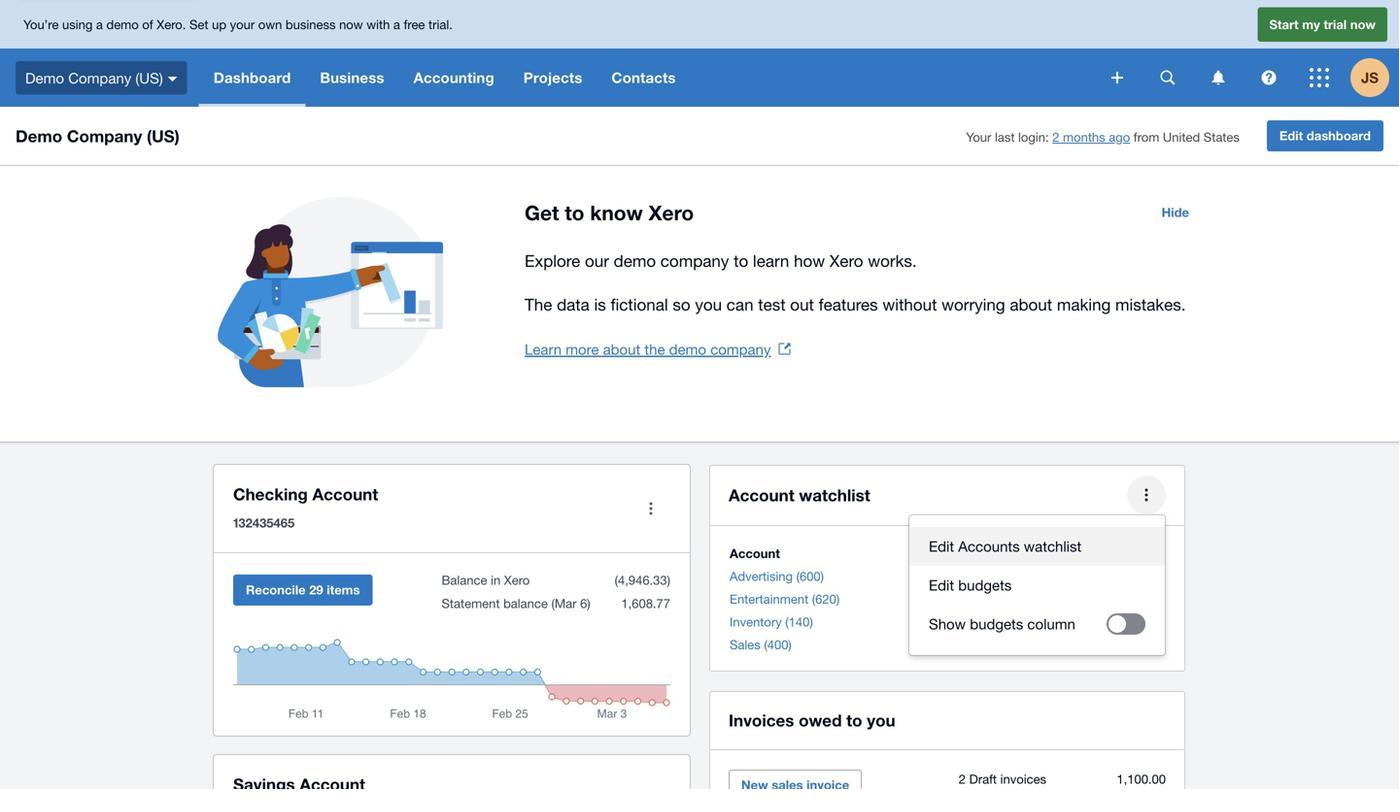 Task type: vqa. For each thing, say whether or not it's contained in the screenshot.
navigation within banner
no



Task type: locate. For each thing, give the bounding box(es) containing it.
0 vertical spatial to
[[565, 201, 584, 225]]

accounting
[[414, 69, 494, 86]]

svg image up states
[[1212, 70, 1225, 85]]

budgets inside show budgets column button
[[970, 616, 1023, 633]]

set
[[189, 17, 208, 32]]

you right owed
[[867, 711, 895, 731]]

0 vertical spatial xero
[[649, 201, 694, 225]]

1,100.00
[[1117, 772, 1166, 788]]

1 horizontal spatial 2
[[1053, 129, 1060, 145]]

watchlist up edit budgets 'button'
[[1024, 538, 1082, 555]]

6)
[[580, 597, 590, 612]]

0 horizontal spatial xero
[[504, 573, 530, 588]]

1 horizontal spatial about
[[1010, 295, 1052, 314]]

0 vertical spatial demo
[[25, 69, 64, 86]]

0.00 link up "1,413.77"
[[1060, 615, 1085, 630]]

get
[[525, 201, 559, 225]]

entertainment (620)
[[730, 592, 840, 607]]

about left the
[[603, 341, 641, 358]]

months
[[1063, 129, 1105, 145]]

learn
[[753, 252, 789, 271]]

js button
[[1351, 49, 1399, 107]]

now right trial
[[1350, 17, 1376, 32]]

0 horizontal spatial watchlist
[[799, 486, 870, 505]]

states
[[1204, 129, 1240, 145]]

account for account
[[730, 547, 780, 562]]

svg image up ago
[[1112, 72, 1123, 84]]

demo down the demo company (us) popup button
[[16, 126, 62, 146]]

0 horizontal spatial now
[[339, 17, 363, 32]]

xero right know
[[649, 201, 694, 225]]

0 vertical spatial about
[[1010, 295, 1052, 314]]

this
[[1017, 547, 1042, 562]]

my
[[1302, 17, 1320, 32]]

account inside 'link'
[[729, 486, 795, 505]]

making
[[1057, 295, 1111, 314]]

company left opens in a new tab icon
[[710, 341, 771, 358]]

2 vertical spatial demo
[[669, 341, 706, 358]]

a
[[96, 17, 103, 32], [393, 17, 400, 32]]

xero inside intro banner body element
[[830, 252, 863, 271]]

edit accounts watchlist list box
[[909, 516, 1165, 656]]

checking account
[[233, 485, 378, 504]]

demo company (us) button
[[0, 49, 199, 107]]

0 horizontal spatial 0.00
[[1060, 615, 1085, 630]]

invoices owed to you link
[[729, 707, 895, 735]]

accounting button
[[399, 49, 509, 107]]

2 right 'login:'
[[1053, 129, 1060, 145]]

2 draft invoices link
[[959, 772, 1047, 788]]

opens in a new tab image
[[779, 343, 790, 355]]

0 horizontal spatial about
[[603, 341, 641, 358]]

1 horizontal spatial svg image
[[1212, 70, 1225, 85]]

united
[[1163, 129, 1200, 145]]

demo company (us) down using on the left top of page
[[25, 69, 163, 86]]

to left learn
[[734, 252, 748, 271]]

2 vertical spatial to
[[846, 711, 862, 731]]

from
[[1134, 129, 1159, 145]]

get to know xero
[[525, 201, 694, 225]]

company down the demo company (us) popup button
[[67, 126, 142, 146]]

2 0.00 link from the left
[[1140, 615, 1165, 630]]

2 horizontal spatial demo
[[669, 341, 706, 358]]

1 vertical spatial xero
[[830, 252, 863, 271]]

1 vertical spatial about
[[603, 341, 641, 358]]

0 vertical spatial budgets
[[958, 577, 1012, 594]]

group
[[909, 516, 1165, 656]]

1 vertical spatial (us)
[[147, 126, 179, 146]]

1 a from the left
[[96, 17, 103, 32]]

demo inside the demo company (us) popup button
[[25, 69, 64, 86]]

(us)
[[135, 69, 163, 86], [147, 126, 179, 146]]

0 vertical spatial demo
[[106, 17, 139, 32]]

0.00 link down 22.00 link
[[1140, 615, 1165, 630]]

0 vertical spatial company
[[661, 252, 729, 271]]

now left with on the top left of the page
[[339, 17, 363, 32]]

demo right our on the top
[[614, 252, 656, 271]]

budgets down accounts
[[958, 577, 1012, 594]]

ago
[[1109, 129, 1130, 145]]

to right owed
[[846, 711, 862, 731]]

company
[[661, 252, 729, 271], [710, 341, 771, 358]]

group containing edit accounts watchlist
[[909, 516, 1165, 656]]

svg image
[[1310, 68, 1329, 87], [1161, 70, 1175, 85], [1262, 70, 1276, 85], [168, 77, 178, 81]]

banner
[[0, 0, 1399, 107]]

edit for edit dashboard
[[1280, 128, 1303, 143]]

0 horizontal spatial a
[[96, 17, 103, 32]]

company down using on the left top of page
[[68, 69, 131, 86]]

demo company (us) down the demo company (us) popup button
[[16, 126, 179, 146]]

1 vertical spatial to
[[734, 252, 748, 271]]

(400)
[[764, 638, 792, 653]]

accounts watchlist options image
[[1127, 476, 1166, 515]]

edit inside button
[[1280, 128, 1303, 143]]

so
[[673, 295, 691, 314]]

data
[[557, 295, 590, 314]]

1 horizontal spatial xero
[[649, 201, 694, 225]]

budgets down edit budgets
[[970, 616, 1023, 633]]

start
[[1269, 17, 1299, 32]]

learn
[[525, 341, 562, 358]]

intro banner body element
[[525, 248, 1201, 319]]

explore our demo company to learn how xero works.
[[525, 252, 917, 271]]

with
[[367, 17, 390, 32]]

0 horizontal spatial 0.00 link
[[1060, 615, 1085, 630]]

2 vertical spatial edit
[[929, 577, 954, 594]]

checking
[[233, 485, 308, 504]]

edit left accounts
[[929, 538, 954, 555]]

edit left the dashboard
[[1280, 128, 1303, 143]]

budgets inside edit budgets 'button'
[[958, 577, 1012, 594]]

mistakes.
[[1115, 295, 1186, 314]]

1 horizontal spatial demo
[[614, 252, 656, 271]]

worrying
[[942, 295, 1005, 314]]

1 vertical spatial 2
[[959, 772, 966, 788]]

1 horizontal spatial now
[[1350, 17, 1376, 32]]

1 vertical spatial you
[[867, 711, 895, 731]]

1 vertical spatial demo
[[614, 252, 656, 271]]

1 0.00 from the left
[[1060, 615, 1085, 630]]

1 horizontal spatial 0.00 link
[[1140, 615, 1165, 630]]

svg image
[[1212, 70, 1225, 85], [1112, 72, 1123, 84]]

2 vertical spatial xero
[[504, 573, 530, 588]]

demo
[[25, 69, 64, 86], [16, 126, 62, 146]]

2 now from the left
[[1350, 17, 1376, 32]]

out
[[790, 295, 814, 314]]

explore
[[525, 252, 580, 271]]

0 vertical spatial watchlist
[[799, 486, 870, 505]]

account
[[312, 485, 378, 504], [729, 486, 795, 505], [730, 547, 780, 562]]

draft
[[969, 772, 997, 788]]

2 left the "draft" at the bottom of page
[[959, 772, 966, 788]]

up
[[212, 17, 226, 32]]

company inside popup button
[[68, 69, 131, 86]]

1 vertical spatial budgets
[[970, 616, 1023, 633]]

19,076.92 link
[[1109, 638, 1165, 653]]

(600)
[[796, 569, 824, 584]]

about
[[1010, 295, 1052, 314], [603, 341, 641, 358]]

to right get
[[565, 201, 584, 225]]

0 horizontal spatial demo
[[106, 17, 139, 32]]

edit
[[1280, 128, 1303, 143], [929, 538, 954, 555], [929, 577, 954, 594]]

hide
[[1162, 205, 1189, 220]]

0 vertical spatial 2
[[1053, 129, 1060, 145]]

owed
[[799, 711, 842, 731]]

1 horizontal spatial watchlist
[[1024, 538, 1082, 555]]

0 vertical spatial company
[[68, 69, 131, 86]]

demo right the
[[669, 341, 706, 358]]

svg image down xero.
[[168, 77, 178, 81]]

works.
[[868, 252, 917, 271]]

know
[[590, 201, 643, 225]]

edit budgets
[[929, 577, 1012, 594]]

xero right in
[[504, 573, 530, 588]]

0 vertical spatial (us)
[[135, 69, 163, 86]]

invoices
[[729, 711, 794, 731]]

edit budgets button
[[909, 566, 1165, 605]]

1 vertical spatial edit
[[929, 538, 954, 555]]

10,453.75 link
[[1109, 569, 1165, 584]]

1 0.00 link from the left
[[1060, 615, 1085, 630]]

our
[[585, 252, 609, 271]]

demo down you're
[[25, 69, 64, 86]]

a right using on the left top of page
[[96, 17, 103, 32]]

using
[[62, 17, 93, 32]]

you right so
[[695, 295, 722, 314]]

you
[[695, 295, 722, 314], [867, 711, 895, 731]]

banner containing dashboard
[[0, 0, 1399, 107]]

inventory (140) link
[[730, 615, 813, 630]]

invoices
[[1000, 772, 1047, 788]]

about left making
[[1010, 295, 1052, 314]]

0.00 down 22.00 link
[[1140, 615, 1165, 630]]

sales (400) link
[[730, 638, 792, 653]]

xero right how
[[830, 252, 863, 271]]

projects
[[524, 69, 582, 86]]

1 horizontal spatial a
[[393, 17, 400, 32]]

0 vertical spatial edit
[[1280, 128, 1303, 143]]

entertainment
[[730, 592, 809, 607]]

1 horizontal spatial to
[[734, 252, 748, 271]]

0 horizontal spatial you
[[695, 295, 722, 314]]

edit up show
[[929, 577, 954, 594]]

(us) down of
[[135, 69, 163, 86]]

watchlist inside 'button'
[[1024, 538, 1082, 555]]

(us) down the demo company (us) popup button
[[147, 126, 179, 146]]

you're using a demo of xero. set up your own business now with a free trial.
[[23, 17, 453, 32]]

to inside intro banner body element
[[734, 252, 748, 271]]

1 vertical spatial watchlist
[[1024, 538, 1082, 555]]

company up so
[[661, 252, 729, 271]]

0 vertical spatial demo company (us)
[[25, 69, 163, 86]]

2 horizontal spatial xero
[[830, 252, 863, 271]]

a left free
[[393, 17, 400, 32]]

show budgets column
[[929, 616, 1076, 633]]

without
[[883, 295, 937, 314]]

demo left of
[[106, 17, 139, 32]]

0 vertical spatial you
[[695, 295, 722, 314]]

account watchlist link
[[729, 482, 870, 509]]

watchlist up (600)
[[799, 486, 870, 505]]

1 horizontal spatial 0.00
[[1140, 615, 1165, 630]]

0.00 up "1,413.77"
[[1060, 615, 1085, 630]]

edit for edit accounts watchlist
[[929, 538, 954, 555]]

2
[[1053, 129, 1060, 145], [959, 772, 966, 788]]

demo company (us) inside popup button
[[25, 69, 163, 86]]

(us) inside popup button
[[135, 69, 163, 86]]

manage menu toggle image
[[632, 490, 670, 529]]

budgets for edit
[[958, 577, 1012, 594]]



Task type: describe. For each thing, give the bounding box(es) containing it.
features
[[819, 295, 878, 314]]

hide button
[[1150, 197, 1201, 228]]

2 draft invoices
[[959, 772, 1047, 788]]

dashboard
[[1307, 128, 1371, 143]]

items
[[327, 583, 360, 598]]

can
[[727, 295, 754, 314]]

contacts
[[612, 69, 676, 86]]

in
[[491, 573, 501, 588]]

about inside intro banner body element
[[1010, 295, 1052, 314]]

accounts
[[958, 538, 1020, 555]]

the
[[645, 341, 665, 358]]

1,608.77
[[618, 597, 670, 612]]

0 horizontal spatial svg image
[[1112, 72, 1123, 84]]

more
[[566, 341, 599, 358]]

1 horizontal spatial you
[[867, 711, 895, 731]]

trial
[[1324, 17, 1347, 32]]

statement
[[442, 597, 500, 612]]

account watchlist
[[729, 486, 870, 505]]

0 horizontal spatial to
[[565, 201, 584, 225]]

balance
[[503, 597, 548, 612]]

1 vertical spatial demo company (us)
[[16, 126, 179, 146]]

dashboard
[[213, 69, 291, 86]]

you inside intro banner body element
[[695, 295, 722, 314]]

inventory
[[730, 615, 782, 630]]

learn more about the demo company link
[[525, 341, 798, 358]]

0 horizontal spatial 2
[[959, 772, 966, 788]]

advertising (600) link
[[730, 569, 824, 584]]

1 vertical spatial company
[[710, 341, 771, 358]]

132435465
[[233, 516, 295, 531]]

login:
[[1018, 129, 1049, 145]]

edit dashboard button
[[1267, 120, 1384, 152]]

10,453.75
[[1109, 569, 1165, 584]]

svg image up united
[[1161, 70, 1175, 85]]

trial.
[[429, 17, 453, 32]]

demo inside intro banner body element
[[614, 252, 656, 271]]

of
[[142, 17, 153, 32]]

edit for edit budgets
[[929, 577, 954, 594]]

test
[[758, 295, 786, 314]]

the
[[525, 295, 552, 314]]

how
[[794, 252, 825, 271]]

reconcile 29 items
[[246, 583, 360, 598]]

last
[[995, 129, 1015, 145]]

svg image left the 'js'
[[1310, 68, 1329, 87]]

reconcile 29 items button
[[233, 575, 373, 606]]

2 horizontal spatial to
[[846, 711, 862, 731]]

column
[[1027, 616, 1076, 633]]

inventory (140)
[[730, 615, 813, 630]]

free
[[404, 17, 425, 32]]

1 now from the left
[[339, 17, 363, 32]]

start my trial now
[[1269, 17, 1376, 32]]

js
[[1361, 69, 1379, 86]]

1 vertical spatial company
[[67, 126, 142, 146]]

entertainment (620) link
[[730, 592, 840, 607]]

demo inside banner
[[106, 17, 139, 32]]

this month
[[1017, 547, 1085, 562]]

1 vertical spatial demo
[[16, 126, 62, 146]]

business
[[286, 17, 336, 32]]

show budgets column button
[[909, 605, 1165, 644]]

(4,946.33)
[[615, 573, 670, 588]]

business button
[[306, 49, 399, 107]]

sales
[[730, 638, 761, 653]]

19,076.92
[[1109, 638, 1165, 653]]

projects button
[[509, 49, 597, 107]]

is
[[594, 295, 606, 314]]

2 0.00 from the left
[[1140, 615, 1165, 630]]

22.00 link
[[1133, 592, 1165, 607]]

company inside intro banner body element
[[661, 252, 729, 271]]

business
[[320, 69, 384, 86]]

account for account watchlist
[[729, 486, 795, 505]]

svg image inside the demo company (us) popup button
[[168, 77, 178, 81]]

svg image down the start
[[1262, 70, 1276, 85]]

watchlist inside 'link'
[[799, 486, 870, 505]]

statement balance (mar 6)
[[442, 597, 590, 612]]

1,413.77
[[1035, 638, 1085, 653]]

advertising (600)
[[730, 569, 824, 584]]

fictional
[[611, 295, 668, 314]]

contacts button
[[597, 49, 691, 107]]

own
[[258, 17, 282, 32]]

xero.
[[157, 17, 186, 32]]

reconcile
[[246, 583, 306, 598]]

edit accounts watchlist
[[929, 538, 1082, 555]]

the data is fictional so you can test out features without worrying about making mistakes.
[[525, 295, 1186, 314]]

22.00
[[1133, 592, 1165, 607]]

your
[[230, 17, 255, 32]]

show
[[929, 616, 966, 633]]

2 months ago button
[[1053, 129, 1130, 145]]

(mar
[[551, 597, 577, 612]]

29
[[309, 583, 323, 598]]

your
[[966, 129, 991, 145]]

advertising
[[730, 569, 793, 584]]

you're
[[23, 17, 59, 32]]

2 a from the left
[[393, 17, 400, 32]]

1,100.00 link
[[1117, 772, 1166, 788]]

budgets for show
[[970, 616, 1023, 633]]

learn more about the demo company
[[525, 341, 771, 358]]



